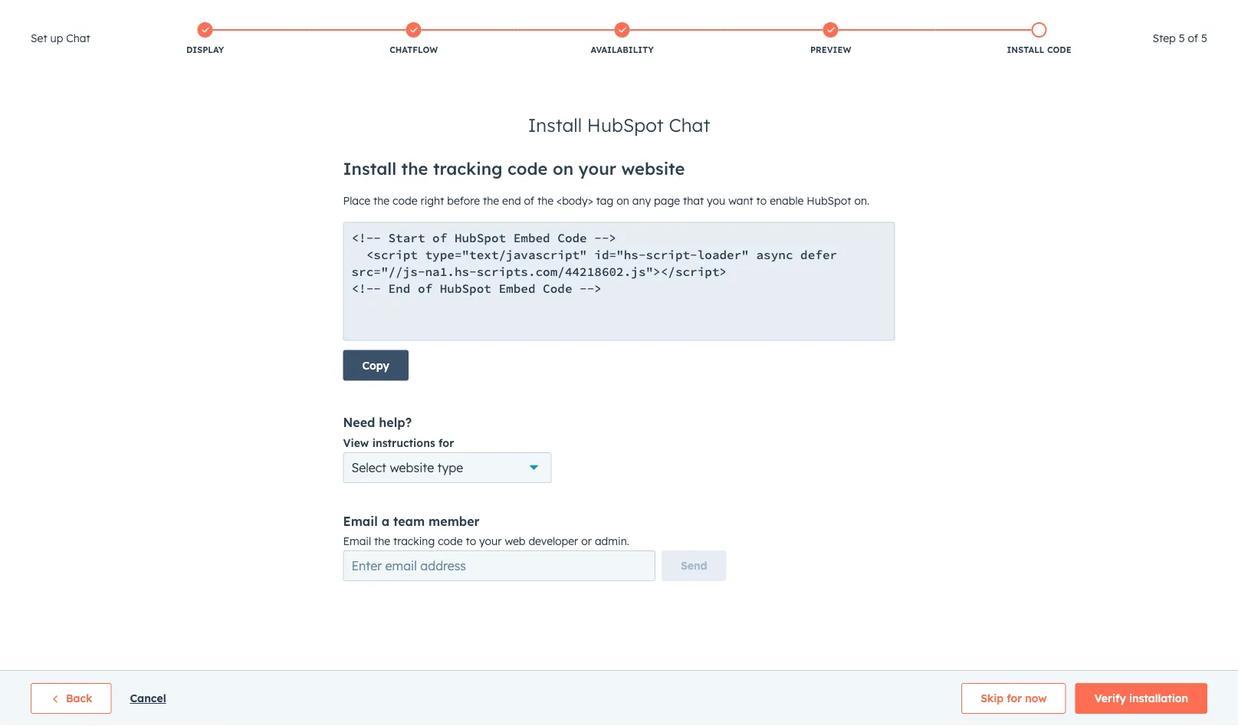 Task type: locate. For each thing, give the bounding box(es) containing it.
code down help popup button
[[1047, 44, 1072, 55]]

3 menu item from the left
[[957, 0, 986, 25]]

menu
[[872, 0, 1220, 25]]

the
[[374, 534, 390, 548]]

send button
[[662, 551, 727, 581]]

0 horizontal spatial code
[[438, 534, 463, 548]]

search button
[[1199, 32, 1225, 58]]

chat for set up chat
[[66, 31, 90, 45]]

0 horizontal spatial chat
[[66, 31, 90, 45]]

install left the hubspot
[[528, 113, 582, 136]]

now
[[1026, 692, 1047, 705]]

cancel
[[130, 692, 166, 705]]

email left a
[[343, 514, 378, 529]]

1 horizontal spatial install
[[1007, 44, 1045, 55]]

0 vertical spatial email
[[343, 514, 378, 529]]

1 5 from the left
[[1179, 31, 1185, 45]]

1 horizontal spatial 5
[[1202, 31, 1208, 45]]

install inside install code list item
[[1007, 44, 1045, 55]]

5 right of
[[1202, 31, 1208, 45]]

0 horizontal spatial install
[[528, 113, 582, 136]]

step
[[1153, 31, 1176, 45]]

step 5 of 5
[[1153, 31, 1208, 45]]

1 horizontal spatial code
[[1047, 44, 1072, 55]]

1 vertical spatial email
[[343, 534, 371, 548]]

web
[[505, 534, 526, 548]]

chat right the hubspot
[[669, 113, 710, 136]]

0 vertical spatial chat
[[66, 31, 90, 45]]

code down member
[[438, 534, 463, 548]]

install code list item
[[935, 19, 1144, 59]]

email left the
[[343, 534, 371, 548]]

admin.
[[595, 534, 630, 548]]

list
[[101, 19, 1144, 59]]

chat inside heading
[[66, 31, 90, 45]]

5
[[1179, 31, 1185, 45], [1202, 31, 1208, 45]]

a
[[382, 514, 390, 529]]

2 menu item from the left
[[954, 0, 957, 25]]

set up chat
[[31, 31, 90, 45]]

install hubspot chat
[[528, 113, 710, 136]]

code inside list item
[[1047, 44, 1072, 55]]

install down help image
[[1007, 44, 1045, 55]]

2 5 from the left
[[1202, 31, 1208, 45]]

back button
[[31, 683, 111, 714]]

skip
[[981, 692, 1004, 705]]

install
[[1007, 44, 1045, 55], [528, 113, 582, 136]]

chatflow completed list item
[[310, 19, 518, 59]]

verify
[[1095, 692, 1126, 705]]

verify installation
[[1095, 692, 1189, 705]]

Search HubSpot search field
[[1023, 32, 1211, 58]]

up
[[50, 31, 63, 45]]

set
[[31, 31, 47, 45]]

skip for now
[[981, 692, 1047, 705]]

chatflow
[[390, 44, 438, 55]]

1 vertical spatial code
[[438, 534, 463, 548]]

help image
[[1029, 7, 1043, 21]]

display
[[186, 44, 224, 55]]

0 horizontal spatial 5
[[1179, 31, 1185, 45]]

1 email from the top
[[343, 514, 378, 529]]

menu item
[[872, 0, 954, 25], [954, 0, 957, 25], [957, 0, 986, 25], [986, 0, 1021, 25]]

4 menu item from the left
[[986, 0, 1021, 25]]

0 vertical spatial code
[[1047, 44, 1072, 55]]

tracking
[[393, 534, 435, 548]]

1 vertical spatial install
[[528, 113, 582, 136]]

0 vertical spatial install
[[1007, 44, 1045, 55]]

install for install hubspot chat
[[528, 113, 582, 136]]

code
[[1047, 44, 1072, 55], [438, 534, 463, 548]]

set up chat heading
[[31, 29, 90, 48]]

hubspot
[[587, 113, 664, 136]]

of
[[1188, 31, 1199, 45]]

chat right up
[[66, 31, 90, 45]]

installation
[[1130, 692, 1189, 705]]

2 email from the top
[[343, 534, 371, 548]]

5 left of
[[1179, 31, 1185, 45]]

1 vertical spatial chat
[[669, 113, 710, 136]]

chat
[[66, 31, 90, 45], [669, 113, 710, 136]]

email
[[343, 514, 378, 529], [343, 534, 371, 548]]

Enter email address text field
[[343, 551, 656, 581]]

1 horizontal spatial chat
[[669, 113, 710, 136]]

cancel button
[[130, 689, 166, 708]]



Task type: describe. For each thing, give the bounding box(es) containing it.
display completed list item
[[101, 19, 310, 59]]

search image
[[1206, 40, 1217, 51]]

list containing display
[[101, 19, 1144, 59]]

or
[[581, 534, 592, 548]]

email a team member email the tracking code to your web developer or admin.
[[343, 514, 630, 548]]

skip for now button
[[962, 683, 1066, 714]]

back
[[66, 692, 92, 705]]

your
[[479, 534, 502, 548]]

team
[[393, 514, 425, 529]]

preview
[[810, 44, 851, 55]]

preview completed list item
[[727, 19, 935, 59]]

to
[[466, 534, 476, 548]]

member
[[429, 514, 480, 529]]

help button
[[1023, 0, 1049, 25]]

install code
[[1007, 44, 1072, 55]]

for
[[1007, 692, 1022, 705]]

send
[[681, 559, 707, 572]]

code inside email a team member email the tracking code to your web developer or admin.
[[438, 534, 463, 548]]

install for install code
[[1007, 44, 1045, 55]]

availability
[[591, 44, 654, 55]]

1 menu item from the left
[[872, 0, 954, 25]]

developer
[[529, 534, 578, 548]]

verify installation button
[[1076, 683, 1208, 714]]

chat for install hubspot chat
[[669, 113, 710, 136]]

availability completed list item
[[518, 19, 727, 59]]



Task type: vqa. For each thing, say whether or not it's contained in the screenshot.
group
no



